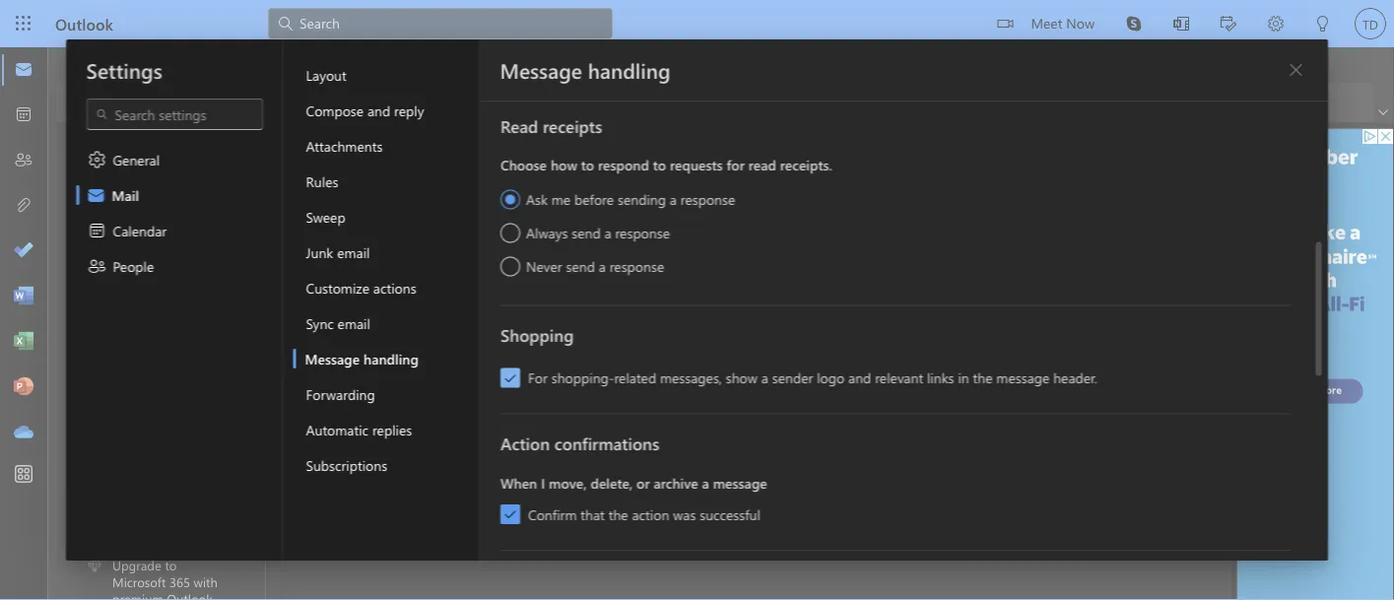 Task type: locate. For each thing, give the bounding box(es) containing it.
sync
[[306, 314, 334, 332]]

ad
[[527, 187, 539, 201]]

1 vertical spatial select a conversation checkbox
[[296, 349, 335, 380]]

successful
[[699, 505, 760, 523]]

was left added
[[526, 364, 549, 382]]

message handling up receipts
[[500, 56, 671, 84]]

welcome
[[335, 480, 392, 499]]

send down before
[[571, 223, 600, 241]]

sender
[[772, 369, 813, 387]]

attachments
[[306, 136, 383, 155]]

 left mon
[[503, 371, 517, 385]]

1 vertical spatial outlook
[[167, 93, 217, 111]]

1 vertical spatial 
[[503, 507, 517, 521]]

calendar image
[[14, 105, 34, 125]]

sweep button
[[293, 199, 479, 235]]

handling down sync email button
[[364, 349, 419, 368]]

1 vertical spatial microsoft account team image
[[296, 349, 327, 380]]

0 vertical spatial handling
[[588, 56, 671, 84]]

1 vertical spatial email
[[338, 314, 370, 332]]

security
[[768, 142, 824, 163], [448, 284, 495, 303], [448, 364, 495, 382]]

 drafts
[[116, 260, 180, 280]]

never send a response
[[526, 257, 664, 275]]

meet now
[[1031, 13, 1095, 32]]

team
[[388, 461, 420, 479]]

outlook inside banner
[[55, 13, 113, 34]]

1 vertical spatial send
[[566, 257, 595, 275]]

1 horizontal spatial message
[[996, 369, 1049, 387]]

more apps image
[[14, 465, 34, 485]]

outlook team image
[[296, 465, 327, 497]]

0 horizontal spatial and
[[367, 101, 390, 119]]

 tree item
[[71, 211, 230, 250]]

a inside action confirmations element
[[702, 473, 709, 492]]

2 select a conversation checkbox from the top
[[296, 349, 335, 380]]

1 vertical spatial message
[[713, 473, 767, 492]]

1 horizontal spatial was
[[673, 505, 696, 523]]

relevant
[[875, 369, 923, 387]]

2  from the top
[[503, 507, 517, 521]]

0 horizontal spatial mt
[[301, 355, 322, 373]]

1 horizontal spatial the
[[973, 369, 992, 387]]

always send a response
[[526, 223, 670, 241]]

1 vertical spatial verification
[[526, 284, 593, 303]]

info right read
[[828, 142, 856, 163]]

0 horizontal spatial handling
[[364, 349, 419, 368]]

3 select a conversation checkbox from the top
[[296, 465, 335, 497]]

1 horizontal spatial verification
[[861, 142, 941, 163]]

junk
[[306, 243, 333, 261]]

automatic replies button
[[293, 412, 479, 447]]

info for was
[[499, 364, 523, 382]]

team up microsoft account security info was added
[[448, 344, 479, 363]]

outlook inside  outlook mobile
[[167, 93, 217, 111]]

0 horizontal spatial microsoft account team
[[335, 344, 479, 363]]

0 vertical spatial 
[[503, 371, 517, 385]]

for shopping-related messages, show a sender logo and relevant links in the message header.
[[528, 369, 1097, 387]]

select a conversation checkbox down automatic
[[296, 465, 335, 497]]

mobile
[[220, 93, 262, 111]]

outlook
[[55, 13, 113, 34], [167, 93, 217, 111], [335, 461, 384, 479]]

mon 10/2
[[518, 366, 570, 381]]

info up shopping
[[499, 284, 523, 303]]

mail
[[112, 186, 139, 204]]

rules
[[306, 172, 338, 190]]

1 vertical spatial info
[[499, 284, 523, 303]]

forwarding
[[306, 385, 375, 403]]

 for shopping
[[503, 371, 517, 385]]

0 vertical spatial outlook
[[55, 13, 113, 34]]

outlook up welcome at the bottom of the page
[[335, 461, 384, 479]]

1 vertical spatial response
[[615, 223, 670, 241]]

requests
[[670, 156, 722, 174]]


[[144, 93, 163, 112]]

1 vertical spatial and
[[848, 369, 871, 387]]

1 vertical spatial handling
[[364, 349, 419, 368]]

 for when i move, delete, or archive a message
[[503, 507, 517, 521]]

microsoft account team image up forwarding
[[296, 349, 327, 380]]

always
[[526, 223, 567, 241]]

0 vertical spatial send
[[571, 223, 600, 241]]

1 vertical spatial security
[[448, 284, 495, 303]]

was
[[526, 364, 549, 382], [673, 505, 696, 523]]


[[87, 150, 107, 169]]

2 email from the top
[[338, 314, 370, 332]]

0 vertical spatial team
[[816, 200, 851, 221]]

select a conversation checkbox containing ot
[[296, 465, 335, 497]]

header.
[[1053, 369, 1097, 387]]

a right show
[[761, 369, 768, 387]]

verification right receipts.
[[861, 142, 941, 163]]

security right for
[[768, 142, 824, 163]]

1 vertical spatial was
[[673, 505, 696, 523]]

favorites tree
[[71, 124, 230, 408]]

0 vertical spatial select a conversation checkbox
[[296, 269, 335, 301]]

0 vertical spatial message
[[500, 56, 582, 84]]

1 horizontal spatial outlook
[[167, 93, 217, 111]]

1 select a conversation checkbox from the top
[[296, 269, 335, 301]]

mt up forwarding
[[301, 355, 322, 373]]

0 horizontal spatial message
[[305, 349, 360, 368]]

dialog containing settings
[[0, 0, 1394, 600]]

and inside button
[[367, 101, 390, 119]]

to right the upgrade
[[165, 557, 177, 574]]

microsoft account security info was added
[[335, 364, 592, 382]]


[[116, 260, 136, 280]]

select a conversation checkbox containing mt
[[296, 349, 335, 380]]

a right the 'archive'
[[702, 473, 709, 492]]

1 email from the top
[[337, 243, 370, 261]]

microsoft account team image
[[636, 200, 675, 239], [296, 349, 327, 380]]

-
[[507, 204, 513, 223]]

2 vertical spatial security
[[448, 364, 495, 382]]

microsoft account team down read
[[687, 200, 851, 221]]

1 vertical spatial microsoft account team
[[335, 344, 479, 363]]

message handling heading
[[500, 56, 671, 84]]

send right never at left
[[566, 257, 595, 275]]


[[503, 371, 517, 385], [503, 507, 517, 521]]

show
[[725, 369, 757, 387]]

reply
[[394, 101, 424, 119]]

document containing settings
[[0, 0, 1394, 600]]

dialog
[[0, 0, 1394, 600]]

message left header.
[[996, 369, 1049, 387]]

0 horizontal spatial verification
[[526, 284, 593, 303]]

1 vertical spatial team
[[448, 265, 479, 283]]

confirm
[[528, 505, 576, 523]]

0 horizontal spatial the
[[608, 505, 628, 523]]

0 vertical spatial and
[[367, 101, 390, 119]]

0 vertical spatial microsoft account team image
[[636, 200, 675, 239]]

the right in
[[973, 369, 992, 387]]

1 horizontal spatial and
[[848, 369, 871, 387]]

email inside sync email button
[[338, 314, 370, 332]]

message up the read receipts
[[500, 56, 582, 84]]

0 vertical spatial email
[[337, 243, 370, 261]]

microsoft inside upgrade to microsoft 365 with
[[112, 573, 166, 591]]

response down always send a response
[[609, 257, 664, 275]]

team down receipts.
[[816, 200, 851, 221]]

email right sync
[[338, 314, 370, 332]]

 down outlook.com at bottom
[[503, 507, 517, 521]]

1 vertical spatial message handling
[[305, 349, 419, 368]]

Select a conversation checkbox
[[296, 269, 335, 301], [296, 349, 335, 380], [296, 465, 335, 497]]

message inside tab panel
[[500, 56, 582, 84]]

automatic replies
[[306, 420, 412, 438]]

settings heading
[[86, 56, 162, 84]]

people image
[[14, 151, 34, 170]]

was inside action confirmations element
[[673, 505, 696, 523]]

outlook up  button
[[55, 13, 113, 34]]

word image
[[14, 287, 34, 306]]

microsoft account team down sync email button
[[335, 344, 479, 363]]

0 horizontal spatial message handling
[[305, 349, 419, 368]]

microsoft left 365
[[112, 573, 166, 591]]

meet
[[1031, 13, 1063, 32]]

sync email button
[[293, 305, 479, 341]]

security right actions
[[448, 284, 495, 303]]

message list list box
[[268, 175, 717, 600]]

verification inside the microsoft account team microsoft account security info verification
[[526, 284, 593, 303]]

1 vertical spatial message
[[305, 349, 360, 368]]

home tab list
[[98, 47, 284, 78]]

to
[[581, 156, 594, 174], [653, 156, 666, 174], [395, 480, 408, 499], [165, 557, 177, 574]]

email right junk
[[337, 243, 370, 261]]

2 vertical spatial response
[[609, 257, 664, 275]]

rated.
[[464, 204, 504, 223]]

2 vertical spatial info
[[499, 364, 523, 382]]

settings tab list
[[67, 39, 283, 561]]

automatic
[[306, 420, 369, 438]]

microsoft account team
[[687, 200, 851, 221], [335, 344, 479, 363]]

email
[[337, 243, 370, 261], [338, 314, 370, 332]]

message handling up forwarding
[[305, 349, 419, 368]]

verification down never at left
[[526, 284, 593, 303]]

message inside button
[[305, 349, 360, 368]]

help group
[[60, 83, 274, 118]]

outlook right 
[[167, 93, 217, 111]]

upgrade
[[112, 557, 161, 574]]

 inside action confirmations element
[[503, 507, 517, 521]]

0 horizontal spatial outlook
[[55, 13, 113, 34]]

message up successful
[[713, 473, 767, 492]]

select a conversation checkbox down junk
[[296, 269, 335, 301]]

info for verification
[[828, 142, 856, 163]]

never
[[526, 257, 562, 275]]


[[116, 221, 136, 240]]

confirm that the action was successful
[[528, 505, 760, 523]]

response down requests
[[680, 190, 735, 208]]

receipts
[[542, 114, 602, 137]]

mt
[[645, 210, 665, 229], [301, 355, 322, 373]]

1  from the top
[[503, 371, 517, 385]]

1 horizontal spatial message
[[500, 56, 582, 84]]

outlook team
[[335, 461, 420, 479]]

was down the 'archive'
[[673, 505, 696, 523]]

0 vertical spatial security
[[768, 142, 824, 163]]

mail image
[[14, 60, 34, 80]]

0 vertical spatial microsoft account team
[[687, 200, 851, 221]]

0 vertical spatial info
[[828, 142, 856, 163]]

ask me before sending a response
[[526, 190, 735, 208]]

0 vertical spatial verification
[[861, 142, 941, 163]]

message down sync email
[[305, 349, 360, 368]]

1 horizontal spatial message handling
[[500, 56, 671, 84]]

software
[[661, 204, 717, 223]]

email for sync email
[[338, 314, 370, 332]]

attachments button
[[293, 128, 479, 164]]

outlook for outlook team
[[335, 461, 384, 479]]

calendar
[[113, 221, 167, 239]]

help
[[94, 93, 122, 111]]

info
[[828, 142, 856, 163], [499, 284, 523, 303], [499, 364, 523, 382]]

action confirmations element
[[500, 469, 1290, 524]]

a right sending
[[669, 190, 676, 208]]

send
[[571, 223, 600, 241], [566, 257, 595, 275]]

a
[[669, 190, 676, 208], [604, 223, 611, 241], [598, 257, 605, 275], [761, 369, 768, 387], [702, 473, 709, 492]]

mt down sending
[[645, 210, 665, 229]]

compose and reply
[[306, 101, 424, 119]]

team down star
[[448, 265, 479, 283]]

inbox 
[[337, 141, 406, 163]]

or
[[636, 473, 649, 492]]

2 vertical spatial select a conversation checkbox
[[296, 465, 335, 497]]

receipts.
[[780, 156, 832, 174]]

document
[[0, 0, 1394, 600]]

info left the for
[[499, 364, 523, 382]]

9/28
[[546, 482, 570, 498]]

response down management
[[615, 223, 670, 241]]

sent
[[144, 221, 171, 240]]

ot
[[303, 471, 320, 490]]

security for was
[[448, 364, 495, 382]]

microsoft down for
[[687, 200, 753, 221]]

application
[[0, 0, 1394, 600]]

inbox heading
[[311, 131, 412, 174]]

microsoft down sync email button
[[335, 344, 393, 363]]

team inside the microsoft account team microsoft account security info verification
[[448, 265, 479, 283]]

delete,
[[590, 473, 632, 492]]

1 vertical spatial the
[[608, 505, 628, 523]]

1 vertical spatial mt
[[301, 355, 322, 373]]

outlook inside message list list box
[[335, 461, 384, 479]]

move,
[[548, 473, 586, 492]]

premium features image
[[88, 559, 101, 573]]

and right logo
[[848, 369, 871, 387]]

2 horizontal spatial outlook
[[335, 461, 384, 479]]

the right that
[[608, 505, 628, 523]]

ask
[[526, 190, 547, 208]]

messages,
[[660, 369, 722, 387]]

2 vertical spatial outlook
[[335, 461, 384, 479]]

0 vertical spatial the
[[973, 369, 992, 387]]

security left mon
[[448, 364, 495, 382]]

to down team
[[395, 480, 408, 499]]

email inside the junk email button
[[337, 243, 370, 261]]


[[547, 145, 565, 163]]

0 vertical spatial was
[[526, 364, 549, 382]]

 button
[[380, 137, 412, 168]]

when i move, delete, or archive a message
[[500, 473, 767, 492]]

response for always send a response
[[615, 223, 670, 241]]

1 horizontal spatial handling
[[588, 56, 671, 84]]

0 horizontal spatial message
[[713, 473, 767, 492]]

1 horizontal spatial microsoft account team
[[687, 200, 851, 221]]

0 vertical spatial message handling
[[500, 56, 671, 84]]

message
[[996, 369, 1049, 387], [713, 473, 767, 492]]

0 horizontal spatial was
[[526, 364, 549, 382]]

security inside the microsoft account team microsoft account security info verification
[[448, 284, 495, 303]]

1 horizontal spatial mt
[[645, 210, 665, 229]]

contractsafe. 5-star rated. - contract management software
[[335, 204, 717, 223]]

and left the 'reply'
[[367, 101, 390, 119]]

microsoft account team image down choose how to respond to requests for read receipts.
[[636, 200, 675, 239]]

compose and reply button
[[293, 93, 479, 128]]

handling up receipts
[[588, 56, 671, 84]]

outlook for outlook
[[55, 13, 113, 34]]

was inside message list list box
[[526, 364, 549, 382]]

select a conversation checkbox up forwarding
[[296, 349, 335, 380]]

choose how to respond to requests for read receipts. option group
[[500, 151, 1290, 279]]



Task type: describe. For each thing, give the bounding box(es) containing it.
outlook banner
[[0, 0, 1394, 47]]

star
[[436, 204, 460, 223]]

 button
[[542, 139, 570, 167]]


[[575, 144, 595, 164]]

select a conversation image
[[302, 275, 321, 295]]

upgrade to microsoft 365 with button
[[71, 545, 266, 600]]

inbox
[[337, 141, 377, 162]]

1 horizontal spatial microsoft account team image
[[636, 200, 675, 239]]

for
[[726, 156, 744, 174]]

sync email
[[306, 314, 370, 332]]


[[91, 142, 106, 158]]

left-rail-appbar navigation
[[4, 47, 43, 455]]

to right respond
[[653, 156, 666, 174]]

select a conversation checkbox for outlook team
[[296, 465, 335, 497]]

5-
[[423, 204, 436, 223]]

message handling inside tab panel
[[500, 56, 671, 84]]

contractsafe image
[[295, 188, 327, 220]]

message inside action confirmations element
[[713, 473, 767, 492]]

 sent items
[[116, 221, 208, 240]]

handling inside tab panel
[[588, 56, 671, 84]]

layout
[[306, 66, 347, 84]]

read
[[748, 156, 776, 174]]

send for always
[[571, 223, 600, 241]]

to do image
[[14, 241, 34, 261]]

365
[[169, 573, 190, 591]]

home button
[[98, 47, 165, 78]]

was for info
[[526, 364, 549, 382]]

links
[[927, 369, 954, 387]]

10/2
[[546, 366, 570, 381]]

security for verification
[[768, 142, 824, 163]]


[[70, 93, 90, 112]]

drafts
[[144, 261, 180, 279]]

handling inside button
[[364, 349, 419, 368]]

response for never send a response
[[609, 257, 664, 275]]

 button
[[81, 132, 114, 168]]

message list section
[[268, 126, 717, 600]]

new
[[443, 480, 468, 499]]

to inside upgrade to microsoft 365 with
[[165, 557, 177, 574]]

related
[[614, 369, 656, 387]]

and inside tab panel
[[848, 369, 871, 387]]

rules button
[[293, 164, 479, 199]]

microsoft up forwarding
[[335, 364, 393, 382]]

 general
[[87, 150, 160, 169]]

junk email
[[306, 243, 370, 261]]

subscriptions
[[306, 456, 387, 474]]


[[1288, 62, 1304, 78]]

email for junk email
[[337, 243, 370, 261]]

action
[[500, 432, 549, 455]]

archive
[[653, 473, 698, 492]]

general
[[113, 150, 160, 168]]

contract
[[517, 204, 570, 223]]

microsoft up sync email button
[[335, 284, 393, 303]]

junk email button
[[293, 235, 479, 270]]

mt inside message list list box
[[301, 355, 322, 373]]

choose how to respond to requests for read receipts.
[[500, 156, 832, 174]]

0 vertical spatial message
[[996, 369, 1049, 387]]

logo
[[817, 369, 844, 387]]

Search settings search field
[[109, 104, 243, 124]]

microsoft up sending
[[635, 142, 703, 163]]

info inside the microsoft account team microsoft account security info verification
[[499, 284, 523, 303]]

was for action
[[673, 505, 696, 523]]

send for never
[[566, 257, 595, 275]]

a down management
[[604, 223, 611, 241]]

0 horizontal spatial microsoft account team image
[[296, 349, 327, 380]]

microsoft account security info verification
[[635, 142, 941, 163]]

 help
[[70, 93, 122, 112]]

outlook.com
[[472, 480, 551, 499]]

microsoft down "junk email"
[[335, 265, 393, 283]]

customize
[[306, 278, 369, 297]]

 tree item
[[71, 250, 230, 290]]

forwarding button
[[293, 376, 479, 412]]

to inside message list list box
[[395, 480, 408, 499]]

read receipts
[[500, 114, 602, 137]]

message handling inside button
[[305, 349, 419, 368]]

 button
[[570, 139, 601, 167]]

added
[[553, 364, 592, 382]]

before
[[574, 190, 614, 208]]

mon
[[518, 366, 543, 381]]

0 vertical spatial mt
[[645, 210, 665, 229]]

powerpoint image
[[14, 377, 34, 397]]

customize actions
[[306, 278, 416, 297]]

thu 9/28
[[523, 482, 570, 498]]

your
[[412, 480, 439, 499]]

respond
[[598, 156, 649, 174]]

 button
[[1280, 54, 1312, 86]]


[[95, 107, 109, 121]]

onedrive image
[[14, 423, 34, 442]]

application containing settings
[[0, 0, 1394, 600]]

a down always send a response
[[598, 257, 605, 275]]

i
[[541, 473, 545, 492]]

contractsafe
[[335, 185, 415, 203]]

files image
[[14, 196, 34, 216]]

upgrade to microsoft 365 with
[[112, 557, 218, 591]]

people
[[113, 257, 154, 275]]

how
[[550, 156, 577, 174]]

management
[[574, 204, 658, 223]]


[[998, 16, 1013, 32]]

subscriptions button
[[293, 447, 479, 483]]

0 vertical spatial response
[[680, 190, 735, 208]]

thu
[[523, 482, 543, 498]]

2 vertical spatial team
[[448, 344, 479, 363]]

read
[[500, 114, 538, 137]]

the inside action confirmations element
[[608, 505, 628, 523]]

select a conversation checkbox for microsoft account team
[[296, 349, 335, 380]]

settings
[[86, 56, 162, 84]]


[[87, 256, 107, 276]]

microsoft account team inside message list list box
[[335, 344, 479, 363]]

when
[[500, 473, 537, 492]]

sending
[[617, 190, 666, 208]]

confirmations
[[554, 432, 659, 455]]

favorites tree item
[[71, 132, 230, 171]]

message handling tab panel
[[480, 39, 1328, 600]]

excel image
[[14, 332, 34, 352]]

to right how
[[581, 156, 594, 174]]

sweep
[[306, 207, 346, 226]]



Task type: vqa. For each thing, say whether or not it's contained in the screenshot.
Outlook to the middle
yes



